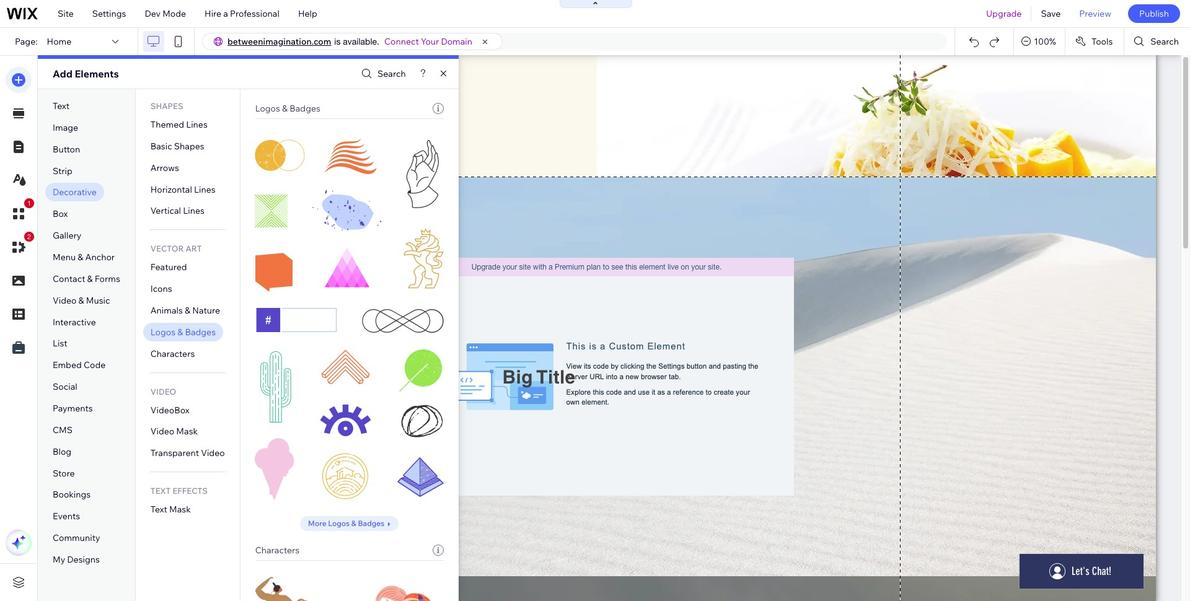 Task type: locate. For each thing, give the bounding box(es) containing it.
characters
[[150, 348, 195, 359], [255, 545, 300, 556]]

designs
[[67, 554, 100, 565]]

upgrade
[[986, 8, 1022, 19]]

box
[[53, 208, 68, 220]]

mask down the text effects
[[169, 504, 191, 515]]

more logos & badges
[[308, 519, 384, 528]]

vector
[[150, 244, 184, 254]]

mask
[[176, 426, 198, 437], [169, 504, 191, 515]]

text down the text effects
[[150, 504, 167, 515]]

horizontal lines
[[150, 184, 216, 195]]

save
[[1041, 8, 1061, 19]]

2 horizontal spatial badges
[[358, 519, 384, 528]]

0 vertical spatial logos & badges
[[255, 103, 320, 114]]

logos & badges
[[255, 103, 320, 114], [150, 327, 216, 338]]

mask up transparent video
[[176, 426, 198, 437]]

1 vertical spatial text
[[150, 486, 171, 496]]

logos
[[255, 103, 280, 114], [150, 327, 175, 338], [328, 519, 350, 528]]

2 vertical spatial text
[[150, 504, 167, 515]]

decorative
[[53, 187, 97, 198]]

0 vertical spatial logos
[[255, 103, 280, 114]]

1 vertical spatial search
[[378, 68, 406, 79]]

0 vertical spatial lines
[[186, 119, 208, 130]]

site
[[58, 8, 74, 19]]

0 horizontal spatial search button
[[358, 65, 406, 83]]

interactive
[[53, 317, 96, 328]]

professional
[[230, 8, 279, 19]]

1 vertical spatial shapes
[[174, 141, 204, 152]]

code
[[84, 360, 106, 371]]

preview button
[[1070, 0, 1121, 27]]

shapes
[[150, 101, 183, 111], [174, 141, 204, 152]]

lines for vertical lines
[[183, 205, 204, 217]]

cms
[[53, 425, 73, 436]]

search down publish
[[1151, 36, 1179, 47]]

1 vertical spatial characters
[[255, 545, 300, 556]]

text up image
[[53, 100, 70, 112]]

strip
[[53, 165, 72, 176]]

video down contact
[[53, 295, 77, 306]]

1 horizontal spatial search
[[1151, 36, 1179, 47]]

search button
[[1125, 28, 1190, 55], [358, 65, 406, 83]]

text
[[53, 100, 70, 112], [150, 486, 171, 496], [150, 504, 167, 515]]

publish button
[[1128, 4, 1180, 23]]

1 vertical spatial badges
[[185, 327, 216, 338]]

logos inside more logos & badges button
[[328, 519, 350, 528]]

list
[[53, 338, 67, 349]]

badges inside button
[[358, 519, 384, 528]]

video down videobox
[[150, 426, 174, 437]]

gallery
[[53, 230, 81, 241]]

icons
[[150, 283, 172, 295]]

search down connect
[[378, 68, 406, 79]]

nature
[[192, 305, 220, 316]]

0 vertical spatial text
[[53, 100, 70, 112]]

0 horizontal spatial badges
[[185, 327, 216, 338]]

add
[[53, 68, 72, 80]]

video up videobox
[[150, 387, 176, 396]]

1
[[27, 200, 31, 207]]

my designs
[[53, 554, 100, 565]]

1 horizontal spatial characters
[[255, 545, 300, 556]]

publish
[[1139, 8, 1169, 19]]

1 horizontal spatial badges
[[290, 103, 320, 114]]

0 horizontal spatial search
[[378, 68, 406, 79]]

themed
[[150, 119, 184, 130]]

horizontal
[[150, 184, 192, 195]]

settings
[[92, 8, 126, 19]]

transparent video
[[150, 448, 225, 459]]

forms
[[95, 273, 120, 284]]

0 vertical spatial badges
[[290, 103, 320, 114]]

elements
[[75, 68, 119, 80]]

my
[[53, 554, 65, 565]]

text for text
[[53, 100, 70, 112]]

store
[[53, 468, 75, 479]]

2 vertical spatial badges
[[358, 519, 384, 528]]

lines for horizontal lines
[[194, 184, 216, 195]]

video for video mask
[[150, 426, 174, 437]]

community
[[53, 533, 100, 544]]

&
[[282, 103, 288, 114], [78, 252, 83, 263], [87, 273, 93, 284], [78, 295, 84, 306], [185, 305, 190, 316], [177, 327, 183, 338], [351, 519, 356, 528]]

0 vertical spatial search button
[[1125, 28, 1190, 55]]

lines right 'horizontal'
[[194, 184, 216, 195]]

0 vertical spatial mask
[[176, 426, 198, 437]]

contact & forms
[[53, 273, 120, 284]]

1 vertical spatial logos & badges
[[150, 327, 216, 338]]

tools
[[1092, 36, 1113, 47]]

shapes up themed
[[150, 101, 183, 111]]

0 horizontal spatial characters
[[150, 348, 195, 359]]

basic
[[150, 141, 172, 152]]

lines
[[186, 119, 208, 130], [194, 184, 216, 195], [183, 205, 204, 217]]

payments
[[53, 403, 93, 414]]

2 horizontal spatial logos
[[328, 519, 350, 528]]

1 vertical spatial search button
[[358, 65, 406, 83]]

animals & nature
[[150, 305, 220, 316]]

2 vertical spatial lines
[[183, 205, 204, 217]]

1 horizontal spatial logos & badges
[[255, 103, 320, 114]]

1 vertical spatial lines
[[194, 184, 216, 195]]

text up 'text mask'
[[150, 486, 171, 496]]

text for text effects
[[150, 486, 171, 496]]

1 horizontal spatial logos
[[255, 103, 280, 114]]

anchor
[[85, 252, 115, 263]]

shapes down themed lines
[[174, 141, 204, 152]]

search
[[1151, 36, 1179, 47], [378, 68, 406, 79]]

video
[[53, 295, 77, 306], [150, 387, 176, 396], [150, 426, 174, 437], [201, 448, 225, 459]]

badges
[[290, 103, 320, 114], [185, 327, 216, 338], [358, 519, 384, 528]]

video mask
[[150, 426, 198, 437]]

lines down horizontal lines
[[183, 205, 204, 217]]

2 vertical spatial logos
[[328, 519, 350, 528]]

lines up basic shapes
[[186, 119, 208, 130]]

2 button
[[6, 232, 34, 260]]

events
[[53, 511, 80, 522]]

0 vertical spatial search
[[1151, 36, 1179, 47]]

1 vertical spatial mask
[[169, 504, 191, 515]]

add elements
[[53, 68, 119, 80]]

connect
[[384, 36, 419, 47]]

1 vertical spatial logos
[[150, 327, 175, 338]]

search button down publish button
[[1125, 28, 1190, 55]]

search button down connect
[[358, 65, 406, 83]]



Task type: vqa. For each thing, say whether or not it's contained in the screenshot.
TEAM
no



Task type: describe. For each thing, give the bounding box(es) containing it.
video & music
[[53, 295, 110, 306]]

blog
[[53, 446, 71, 457]]

arrows
[[150, 162, 179, 173]]

is available. connect your domain
[[334, 36, 472, 47]]

video for video
[[150, 387, 176, 396]]

dev mode
[[145, 8, 186, 19]]

home
[[47, 36, 71, 47]]

mask for video mask
[[176, 426, 198, 437]]

a
[[223, 8, 228, 19]]

0 vertical spatial characters
[[150, 348, 195, 359]]

featured
[[150, 262, 187, 273]]

vertical
[[150, 205, 181, 217]]

mask for text mask
[[169, 504, 191, 515]]

hire a professional
[[205, 8, 279, 19]]

bookings
[[53, 489, 91, 501]]

1 horizontal spatial search button
[[1125, 28, 1190, 55]]

hire
[[205, 8, 221, 19]]

mode
[[162, 8, 186, 19]]

transparent
[[150, 448, 199, 459]]

100% button
[[1014, 28, 1065, 55]]

preview
[[1079, 8, 1111, 19]]

art
[[186, 244, 202, 254]]

videobox
[[150, 405, 189, 416]]

contact
[[53, 273, 85, 284]]

vertical lines
[[150, 205, 204, 217]]

0 vertical spatial shapes
[[150, 101, 183, 111]]

video for video & music
[[53, 295, 77, 306]]

video right transparent
[[201, 448, 225, 459]]

text for text mask
[[150, 504, 167, 515]]

dev
[[145, 8, 161, 19]]

social
[[53, 381, 77, 392]]

is
[[334, 37, 341, 46]]

available.
[[343, 37, 379, 46]]

animals
[[150, 305, 183, 316]]

embed
[[53, 360, 82, 371]]

menu & anchor
[[53, 252, 115, 263]]

0 horizontal spatial logos & badges
[[150, 327, 216, 338]]

your
[[421, 36, 439, 47]]

more logos & badges button
[[300, 516, 399, 531]]

button
[[53, 144, 80, 155]]

0 horizontal spatial logos
[[150, 327, 175, 338]]

save button
[[1032, 0, 1070, 27]]

betweenimagination.com
[[227, 36, 331, 47]]

100%
[[1034, 36, 1056, 47]]

effects
[[173, 486, 208, 496]]

2
[[27, 233, 31, 241]]

menu
[[53, 252, 76, 263]]

tools button
[[1066, 28, 1124, 55]]

embed code
[[53, 360, 106, 371]]

help
[[298, 8, 317, 19]]

music
[[86, 295, 110, 306]]

text mask
[[150, 504, 191, 515]]

lines for themed lines
[[186, 119, 208, 130]]

image
[[53, 122, 78, 133]]

1 button
[[6, 198, 34, 227]]

vector art
[[150, 244, 202, 254]]

themed lines
[[150, 119, 208, 130]]

& inside button
[[351, 519, 356, 528]]

text effects
[[150, 486, 208, 496]]

domain
[[441, 36, 472, 47]]

more
[[308, 519, 326, 528]]

basic shapes
[[150, 141, 204, 152]]



